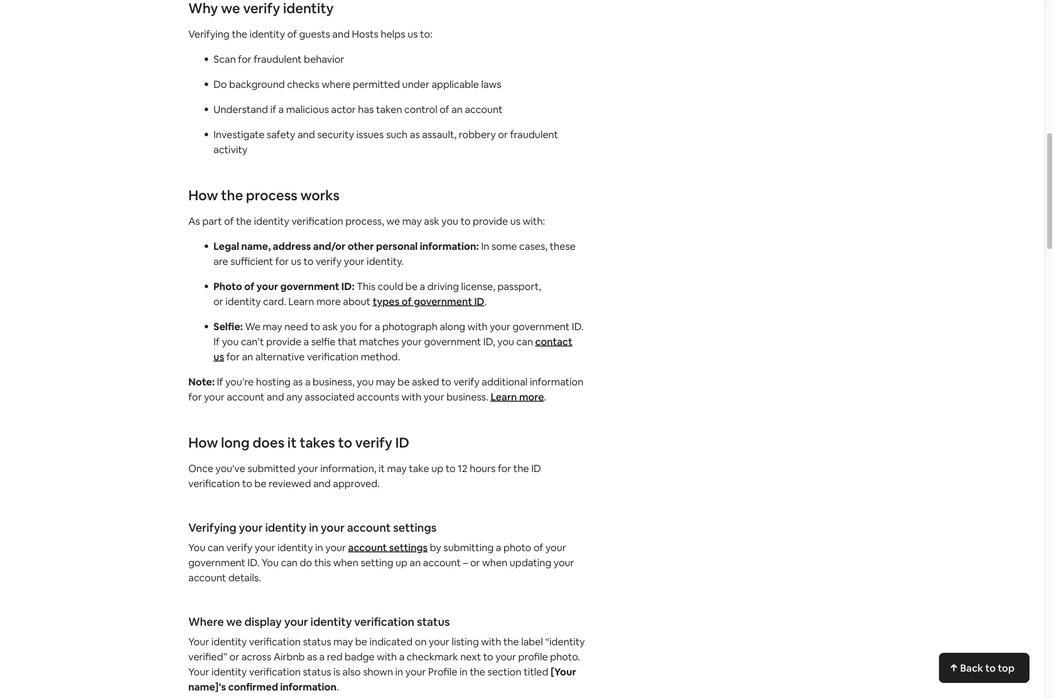 Task type: describe. For each thing, give the bounding box(es) containing it.
as part of the identity verification process, we may ask you to provide us with:
[[188, 214, 545, 227]]

listing
[[452, 635, 479, 648]]

learn more link
[[491, 390, 544, 403]]

process,
[[345, 214, 384, 227]]

of inside by submitting a photo of your government id. you can do this when setting up an account – or when updating your account details.
[[534, 541, 543, 554]]

of right types
[[402, 295, 412, 308]]

as inside if you're hosting as a business, you may be asked to verify additional information for your account and any associated accounts with your business.
[[293, 375, 303, 388]]

identity up red
[[311, 615, 352, 629]]

selfie:
[[213, 320, 243, 333]]

associated
[[305, 390, 355, 403]]

be inside if you're hosting as a business, you may be asked to verify additional information for your account and any associated accounts with your business.
[[398, 375, 410, 388]]

account up setting
[[348, 541, 387, 554]]

cases,
[[519, 240, 548, 252]]

issues
[[356, 128, 384, 141]]

part
[[202, 214, 222, 227]]

next
[[460, 650, 481, 663]]

or identity
[[213, 295, 261, 308]]

scan
[[213, 52, 236, 65]]

in up this
[[315, 541, 323, 554]]

details.
[[228, 571, 261, 584]]

photograph
[[382, 320, 438, 333]]

types
[[373, 295, 400, 308]]

with:
[[523, 214, 545, 227]]

learn more .
[[491, 390, 546, 403]]

process
[[246, 186, 297, 204]]

1 horizontal spatial .
[[484, 295, 487, 308]]

verification up airbnb
[[249, 635, 301, 648]]

id. inside by submitting a photo of your government id. you can do this when setting up an account – or when updating your account details.
[[248, 556, 259, 569]]

name,
[[241, 240, 271, 252]]

verifying the identity of guests and hosts helps us to:
[[188, 27, 432, 40]]

your inside in some cases, these are sufficient for us to verify your identity.
[[344, 255, 365, 267]]

also
[[343, 665, 361, 678]]

and/or
[[313, 240, 346, 252]]

you can verify your identity in your account settings
[[188, 541, 428, 554]]

the up part
[[221, 186, 243, 204]]

1 horizontal spatial id
[[474, 295, 484, 308]]

for right scan
[[238, 52, 251, 65]]

you inside if you're hosting as a business, you may be asked to verify additional information for your account and any associated accounts with your business.
[[357, 375, 374, 388]]

may inside we may need to ask you for a photograph along with your government id. if you can't provide a selfie that matches your government id, you can
[[263, 320, 282, 333]]

back to top
[[960, 661, 1015, 674]]

verification inside once you've submitted your information, it may take up to 12 hours for the id verification to be reviewed and approved.
[[188, 477, 240, 490]]

sufficient
[[230, 255, 273, 267]]

verification down works
[[292, 214, 343, 227]]

ask inside we may need to ask you for a photograph along with your government id. if you can't provide a selfie that matches your government id, you can
[[322, 320, 338, 333]]

hosts
[[352, 27, 379, 40]]

do
[[300, 556, 312, 569]]

hours
[[470, 462, 496, 475]]

back
[[960, 661, 983, 674]]

personal
[[376, 240, 418, 252]]

account settings link
[[348, 541, 428, 554]]

understand if a malicious actor has taken control of an account
[[213, 103, 503, 116]]

you down selfie:
[[222, 335, 239, 348]]

id,
[[483, 335, 495, 348]]

account left details.
[[188, 571, 226, 584]]

guests
[[299, 27, 330, 40]]

identity.
[[367, 255, 404, 267]]

1 vertical spatial id
[[395, 434, 409, 451]]

1 vertical spatial .
[[544, 390, 546, 403]]

contact us
[[213, 335, 572, 363]]

identity down process
[[254, 214, 289, 227]]

photo of your government id:
[[213, 280, 357, 293]]

assault,
[[422, 128, 457, 141]]

may inside if you're hosting as a business, you may be asked to verify additional information for your account and any associated accounts with your business.
[[376, 375, 395, 388]]

be inside once you've submitted your information, it may take up to 12 hours for the id verification to be reviewed and approved.
[[254, 477, 266, 490]]

0 horizontal spatial can
[[208, 541, 224, 554]]

could
[[378, 280, 403, 293]]

the down 'next'
[[470, 665, 485, 678]]

indicated
[[369, 635, 413, 648]]

verifying for verifying your identity in your account settings
[[188, 521, 236, 535]]

to up information,
[[338, 434, 352, 451]]

this
[[314, 556, 331, 569]]

12
[[458, 462, 468, 475]]

with inside we may need to ask you for a photograph along with your government id. if you can't provide a selfie that matches your government id, you can
[[468, 320, 488, 333]]

id. inside we may need to ask you for a photograph along with your government id. if you can't provide a selfie that matches your government id, you can
[[572, 320, 584, 333]]

with down indicated
[[377, 650, 397, 663]]

a right if
[[278, 103, 284, 116]]

in down 'next'
[[460, 665, 468, 678]]

that
[[338, 335, 357, 348]]

submitting
[[444, 541, 494, 554]]

0 horizontal spatial .
[[337, 680, 339, 693]]

may inside your identity verification status may be indicated on your listing with the label "identity verified" or across airbnb as a red badge with a checkmark next to your profile photo. your identity verification status is also shown in your profile in the section titled
[[333, 635, 353, 648]]

account up robbery
[[465, 103, 503, 116]]

contact us link
[[213, 335, 572, 363]]

us left to: at the top left
[[408, 27, 418, 40]]

of right part
[[224, 214, 234, 227]]

other
[[348, 240, 374, 252]]

government up contact
[[513, 320, 570, 333]]

works
[[300, 186, 340, 204]]

once
[[188, 462, 213, 475]]

government down along
[[424, 335, 481, 348]]

in right shown
[[395, 665, 403, 678]]

a up matches
[[375, 320, 380, 333]]

a inside if you're hosting as a business, you may be asked to verify additional information for your account and any associated accounts with your business.
[[305, 375, 311, 388]]

account inside if you're hosting as a business, you may be asked to verify additional information for your account and any associated accounts with your business.
[[227, 390, 265, 403]]

control
[[404, 103, 437, 116]]

to inside if you're hosting as a business, you may be asked to verify additional information for your account and any associated accounts with your business.
[[441, 375, 451, 388]]

license,
[[461, 280, 495, 293]]

information inside [your name]'s confirmed information
[[280, 680, 337, 693]]

0 vertical spatial provide
[[473, 214, 508, 227]]

badge
[[345, 650, 375, 663]]

legal
[[213, 240, 239, 252]]

id:
[[341, 280, 355, 293]]

[your name]'s confirmed information
[[188, 665, 576, 693]]

the up name,
[[236, 214, 252, 227]]

can inside by submitting a photo of your government id. you can do this when setting up an account – or when updating your account details.
[[281, 556, 298, 569]]

take
[[409, 462, 429, 475]]

actor
[[331, 103, 356, 116]]

1 horizontal spatial we
[[386, 214, 400, 227]]

top
[[998, 661, 1015, 674]]

identity up scan for fraudulent behavior
[[250, 27, 285, 40]]

identity up you can verify your identity in your account settings
[[265, 521, 307, 535]]

a up for an alternative verification method.
[[304, 335, 309, 348]]

investigate
[[213, 128, 265, 141]]

passport,
[[498, 280, 541, 293]]

a down indicated
[[399, 650, 405, 663]]

how for how long does it takes to verify id
[[188, 434, 218, 451]]

verification down the selfie
[[307, 350, 359, 363]]

learn inside the this could be a driving license, passport, or identity card. learn more about
[[288, 295, 314, 308]]

to left 12
[[446, 462, 456, 475]]

updating
[[510, 556, 551, 569]]

government left the id:
[[280, 280, 339, 293]]

verification up indicated
[[354, 615, 415, 629]]

for inside in some cases, these are sufficient for us to verify your identity.
[[275, 255, 289, 267]]

you up that
[[340, 320, 357, 333]]

titled
[[524, 665, 548, 678]]

and left hosts
[[332, 27, 350, 40]]

address
[[273, 240, 311, 252]]

laws
[[481, 78, 501, 90]]

as inside investigate safety and security issues such as assault, robbery or fraudulent activity
[[410, 128, 420, 141]]

investigate safety and security issues such as assault, robbery or fraudulent activity
[[213, 128, 558, 156]]

business.
[[447, 390, 488, 403]]

us left with:
[[510, 214, 521, 227]]

more inside the this could be a driving license, passport, or identity card. learn more about
[[316, 295, 341, 308]]

information:
[[420, 240, 479, 252]]

and inside investigate safety and security issues such as assault, robbery or fraudulent activity
[[298, 128, 315, 141]]

or inside by submitting a photo of your government id. you can do this when setting up an account – or when updating your account details.
[[470, 556, 480, 569]]

need
[[284, 320, 308, 333]]

government down driving
[[414, 295, 472, 308]]

verification down airbnb
[[249, 665, 301, 678]]

approved.
[[333, 477, 380, 490]]

photo.
[[550, 650, 580, 663]]

to inside back to top button
[[985, 661, 996, 674]]

and inside if you're hosting as a business, you may be asked to verify additional information for your account and any associated accounts with your business.
[[267, 390, 284, 403]]

under
[[402, 78, 429, 90]]

to:
[[420, 27, 432, 40]]

checkmark
[[407, 650, 458, 663]]

for inside once you've submitted your information, it may take up to 12 hours for the id verification to be reviewed and approved.
[[498, 462, 511, 475]]

asked
[[412, 375, 439, 388]]

2 your from the top
[[188, 665, 209, 678]]

of up or identity on the left of page
[[244, 280, 254, 293]]

"identity
[[545, 635, 585, 648]]

if inside we may need to ask you for a photograph along with your government id. if you can't provide a selfie that matches your government id, you can
[[213, 335, 220, 348]]

in
[[481, 240, 489, 252]]

hosting
[[256, 375, 291, 388]]

1 vertical spatial we
[[226, 615, 242, 629]]

account down by
[[423, 556, 461, 569]]



Task type: locate. For each thing, give the bounding box(es) containing it.
0 horizontal spatial provide
[[266, 335, 301, 348]]

2 vertical spatial an
[[410, 556, 421, 569]]

security
[[317, 128, 354, 141]]

these
[[550, 240, 576, 252]]

0 vertical spatial as
[[410, 128, 420, 141]]

selfie
[[311, 335, 336, 348]]

1 horizontal spatial you
[[262, 556, 279, 569]]

along
[[440, 320, 465, 333]]

this could be a driving license, passport, or identity card. learn more about
[[213, 280, 541, 308]]

0 vertical spatial learn
[[288, 295, 314, 308]]

information down is in the left bottom of the page
[[280, 680, 337, 693]]

account down you're
[[227, 390, 265, 403]]

us inside contact us
[[213, 350, 224, 363]]

0 vertical spatial id.
[[572, 320, 584, 333]]

0 horizontal spatial you
[[188, 541, 205, 554]]

this
[[357, 280, 376, 293]]

0 horizontal spatial when
[[333, 556, 358, 569]]

about
[[343, 295, 371, 308]]

robbery
[[459, 128, 496, 141]]

of right the control
[[440, 103, 449, 116]]

be down submitted at left
[[254, 477, 266, 490]]

account up the account settings link
[[347, 521, 391, 535]]

may up personal on the left of the page
[[402, 214, 422, 227]]

0 horizontal spatial or
[[230, 650, 239, 663]]

. down license,
[[484, 295, 487, 308]]

helps
[[381, 27, 405, 40]]

of up updating
[[534, 541, 543, 554]]

as
[[410, 128, 420, 141], [293, 375, 303, 388], [307, 650, 317, 663]]

0 vertical spatial your
[[188, 635, 209, 648]]

identity up the do
[[278, 541, 313, 554]]

0 vertical spatial settings
[[393, 521, 437, 535]]

1 horizontal spatial it
[[379, 462, 385, 475]]

verify up details.
[[227, 541, 253, 554]]

back to top button
[[939, 653, 1030, 683]]

do
[[213, 78, 227, 90]]

0 vertical spatial if
[[213, 335, 220, 348]]

0 horizontal spatial as
[[293, 375, 303, 388]]

can inside we may need to ask you for a photograph along with your government id. if you can't provide a selfie that matches your government id, you can
[[516, 335, 533, 348]]

your inside once you've submitted your information, it may take up to 12 hours for the id verification to be reviewed and approved.
[[298, 462, 318, 475]]

1 horizontal spatial information
[[530, 375, 584, 388]]

may inside once you've submitted your information, it may take up to 12 hours for the id verification to be reviewed and approved.
[[387, 462, 407, 475]]

or inside investigate safety and security issues such as assault, robbery or fraudulent activity
[[498, 128, 508, 141]]

your identity verification status may be indicated on your listing with the label "identity verified" or across airbnb as a red badge with a checkmark next to your profile photo. your identity verification status is also shown in your profile in the section titled
[[188, 635, 585, 678]]

photo
[[213, 280, 242, 293]]

an inside by submitting a photo of your government id. you can do this when setting up an account – or when updating your account details.
[[410, 556, 421, 569]]

0 horizontal spatial up
[[396, 556, 408, 569]]

1 vertical spatial id.
[[248, 556, 259, 569]]

if
[[270, 103, 276, 116]]

2 horizontal spatial can
[[516, 335, 533, 348]]

verifying for verifying the identity of guests and hosts helps us to:
[[188, 27, 230, 40]]

1 vertical spatial verifying
[[188, 521, 236, 535]]

for inside we may need to ask you for a photograph along with your government id. if you can't provide a selfie that matches your government id, you can
[[359, 320, 373, 333]]

as
[[188, 214, 200, 227]]

if
[[213, 335, 220, 348], [217, 375, 223, 388]]

and down malicious
[[298, 128, 315, 141]]

be inside your identity verification status may be indicated on your listing with the label "identity verified" or across airbnb as a red badge with a checkmark next to your profile photo. your identity verification status is also shown in your profile in the section titled
[[355, 635, 367, 648]]

1 vertical spatial an
[[242, 350, 253, 363]]

more left about
[[316, 295, 341, 308]]

2 vertical spatial can
[[281, 556, 298, 569]]

2 vertical spatial as
[[307, 650, 317, 663]]

up
[[431, 462, 443, 475], [396, 556, 408, 569]]

an down can't
[[242, 350, 253, 363]]

scan for fraudulent behavior
[[213, 52, 344, 65]]

0 vertical spatial or
[[498, 128, 508, 141]]

how up once
[[188, 434, 218, 451]]

1 horizontal spatial an
[[410, 556, 421, 569]]

be
[[406, 280, 418, 293], [398, 375, 410, 388], [254, 477, 266, 490], [355, 635, 367, 648]]

1 horizontal spatial more
[[519, 390, 544, 403]]

and down information,
[[313, 477, 331, 490]]

id inside once you've submitted your information, it may take up to 12 hours for the id verification to be reviewed and approved.
[[531, 462, 541, 475]]

alternative
[[255, 350, 305, 363]]

2 when from the left
[[482, 556, 508, 569]]

it inside once you've submitted your information, it may take up to 12 hours for the id verification to be reviewed and approved.
[[379, 462, 385, 475]]

across
[[242, 650, 271, 663]]

0 vertical spatial more
[[316, 295, 341, 308]]

a inside by submitting a photo of your government id. you can do this when setting up an account – or when updating your account details.
[[496, 541, 501, 554]]

long
[[221, 434, 250, 451]]

you've
[[216, 462, 245, 475]]

or inside your identity verification status may be indicated on your listing with the label "identity verified" or across airbnb as a red badge with a checkmark next to your profile photo. your identity verification status is also shown in your profile in the section titled
[[230, 650, 239, 663]]

shown
[[363, 665, 393, 678]]

status left is in the left bottom of the page
[[303, 665, 331, 678]]

0 vertical spatial you
[[188, 541, 205, 554]]

1 vertical spatial it
[[379, 462, 385, 475]]

ask
[[424, 214, 439, 227], [322, 320, 338, 333]]

us
[[408, 27, 418, 40], [510, 214, 521, 227], [291, 255, 301, 267], [213, 350, 224, 363]]

may left take
[[387, 462, 407, 475]]

2 vertical spatial status
[[303, 665, 331, 678]]

verify inside in some cases, these are sufficient for us to verify your identity.
[[316, 255, 342, 267]]

verify
[[316, 255, 342, 267], [454, 375, 480, 388], [355, 434, 392, 451], [227, 541, 253, 554]]

1 horizontal spatial or
[[470, 556, 480, 569]]

with up id,
[[468, 320, 488, 333]]

we
[[245, 320, 260, 333]]

a down for an alternative verification method.
[[305, 375, 311, 388]]

with inside if you're hosting as a business, you may be asked to verify additional information for your account and any associated accounts with your business.
[[401, 390, 422, 403]]

when down photo
[[482, 556, 508, 569]]

information
[[530, 375, 584, 388], [280, 680, 337, 693]]

verifying up scan
[[188, 27, 230, 40]]

2 vertical spatial .
[[337, 680, 339, 693]]

0 horizontal spatial id.
[[248, 556, 259, 569]]

profile
[[518, 650, 548, 663]]

. down is in the left bottom of the page
[[337, 680, 339, 693]]

setting
[[361, 556, 393, 569]]

where
[[188, 615, 224, 629]]

1 horizontal spatial can
[[281, 556, 298, 569]]

1 vertical spatial information
[[280, 680, 337, 693]]

1 horizontal spatial id.
[[572, 320, 584, 333]]

account
[[465, 103, 503, 116], [227, 390, 265, 403], [347, 521, 391, 535], [348, 541, 387, 554], [423, 556, 461, 569], [188, 571, 226, 584]]

your
[[344, 255, 365, 267], [257, 280, 278, 293], [490, 320, 510, 333], [401, 335, 422, 348], [204, 390, 225, 403], [424, 390, 444, 403], [298, 462, 318, 475], [239, 521, 263, 535], [321, 521, 345, 535], [255, 541, 275, 554], [325, 541, 346, 554], [546, 541, 566, 554], [554, 556, 574, 569], [284, 615, 308, 629], [429, 635, 449, 648], [496, 650, 516, 663], [405, 665, 426, 678]]

government inside by submitting a photo of your government id. you can do this when setting up an account – or when updating your account details.
[[188, 556, 245, 569]]

with down asked
[[401, 390, 422, 403]]

your up name]'s at bottom left
[[188, 665, 209, 678]]

1 vertical spatial as
[[293, 375, 303, 388]]

0 vertical spatial id
[[474, 295, 484, 308]]

in
[[309, 521, 318, 535], [315, 541, 323, 554], [395, 665, 403, 678], [460, 665, 468, 678]]

1 vertical spatial learn
[[491, 390, 517, 403]]

display
[[244, 615, 282, 629]]

0 horizontal spatial it
[[287, 434, 297, 451]]

for inside if you're hosting as a business, you may be asked to verify additional information for your account and any associated accounts with your business.
[[188, 390, 202, 403]]

1 horizontal spatial fraudulent
[[510, 128, 558, 141]]

provide inside we may need to ask you for a photograph along with your government id. if you can't provide a selfie that matches your government id, you can
[[266, 335, 301, 348]]

you inside by submitting a photo of your government id. you can do this when setting up an account – or when updating your account details.
[[262, 556, 279, 569]]

be left asked
[[398, 375, 410, 388]]

the left label
[[503, 635, 519, 648]]

1 vertical spatial up
[[396, 556, 408, 569]]

0 vertical spatial we
[[386, 214, 400, 227]]

name]'s
[[188, 680, 226, 693]]

1 vertical spatial settings
[[389, 541, 428, 554]]

2 horizontal spatial .
[[544, 390, 546, 403]]

the up scan
[[232, 27, 247, 40]]

status
[[417, 615, 450, 629], [303, 635, 331, 648], [303, 665, 331, 678]]

identity up verified"
[[211, 635, 247, 648]]

0 horizontal spatial we
[[226, 615, 242, 629]]

1 horizontal spatial as
[[307, 650, 317, 663]]

more down additional
[[519, 390, 544, 403]]

for down address
[[275, 255, 289, 267]]

verify up once you've submitted your information, it may take up to 12 hours for the id verification to be reviewed and approved.
[[355, 434, 392, 451]]

verifying up details.
[[188, 521, 236, 535]]

to up the selfie
[[310, 320, 320, 333]]

2 horizontal spatial or
[[498, 128, 508, 141]]

. down contact
[[544, 390, 546, 403]]

of left guests
[[287, 27, 297, 40]]

2 how from the top
[[188, 434, 218, 451]]

you up information:
[[442, 214, 458, 227]]

provide up alternative
[[266, 335, 301, 348]]

1 vertical spatial you
[[262, 556, 279, 569]]

is
[[333, 665, 340, 678]]

0 vertical spatial .
[[484, 295, 487, 308]]

may right we
[[263, 320, 282, 333]]

up inside once you've submitted your information, it may take up to 12 hours for the id verification to be reviewed and approved.
[[431, 462, 443, 475]]

your up verified"
[[188, 635, 209, 648]]

2 horizontal spatial id
[[531, 462, 541, 475]]

1 horizontal spatial when
[[482, 556, 508, 569]]

how up part
[[188, 186, 218, 204]]

information inside if you're hosting as a business, you may be asked to verify additional information for your account and any associated accounts with your business.
[[530, 375, 584, 388]]

how for how the process works
[[188, 186, 218, 204]]

1 when from the left
[[333, 556, 358, 569]]

1 horizontal spatial learn
[[491, 390, 517, 403]]

section
[[488, 665, 522, 678]]

1 vertical spatial more
[[519, 390, 544, 403]]

0 horizontal spatial fraudulent
[[254, 52, 302, 65]]

more
[[316, 295, 341, 308], [519, 390, 544, 403]]

taken
[[376, 103, 402, 116]]

legal name, address and/or other personal information:
[[213, 240, 479, 252]]

you right id,
[[497, 335, 514, 348]]

id right hours
[[531, 462, 541, 475]]

how
[[188, 186, 218, 204], [188, 434, 218, 451]]

identity down verified"
[[211, 665, 247, 678]]

an down the applicable
[[452, 103, 463, 116]]

1 your from the top
[[188, 635, 209, 648]]

0 horizontal spatial id
[[395, 434, 409, 451]]

applicable
[[432, 78, 479, 90]]

to inside in some cases, these are sufficient for us to verify your identity.
[[304, 255, 314, 267]]

a left photo
[[496, 541, 501, 554]]

we right where
[[226, 615, 242, 629]]

checks
[[287, 78, 320, 90]]

1 horizontal spatial provide
[[473, 214, 508, 227]]

0 vertical spatial verifying
[[188, 27, 230, 40]]

when
[[333, 556, 358, 569], [482, 556, 508, 569]]

us inside in some cases, these are sufficient for us to verify your identity.
[[291, 255, 301, 267]]

1 horizontal spatial ask
[[424, 214, 439, 227]]

to down address
[[304, 255, 314, 267]]

status up on
[[417, 615, 450, 629]]

activity
[[213, 143, 247, 156]]

to up information:
[[461, 214, 471, 227]]

takes
[[300, 434, 335, 451]]

an
[[452, 103, 463, 116], [242, 350, 253, 363], [410, 556, 421, 569]]

1 vertical spatial provide
[[266, 335, 301, 348]]

settings
[[393, 521, 437, 535], [389, 541, 428, 554]]

1 verifying from the top
[[188, 27, 230, 40]]

to
[[461, 214, 471, 227], [304, 255, 314, 267], [310, 320, 320, 333], [441, 375, 451, 388], [338, 434, 352, 451], [446, 462, 456, 475], [242, 477, 252, 490], [483, 650, 493, 663], [985, 661, 996, 674]]

information down contact
[[530, 375, 584, 388]]

verify inside if you're hosting as a business, you may be asked to verify additional information for your account and any associated accounts with your business.
[[454, 375, 480, 388]]

as right such on the left top of the page
[[410, 128, 420, 141]]

where we display your identity verification status
[[188, 615, 450, 629]]

2 verifying from the top
[[188, 521, 236, 535]]

0 horizontal spatial learn
[[288, 295, 314, 308]]

accounts
[[357, 390, 399, 403]]

fraudulent right robbery
[[510, 128, 558, 141]]

id down license,
[[474, 295, 484, 308]]

1 vertical spatial can
[[208, 541, 224, 554]]

types of government id link
[[373, 295, 484, 308]]

it right 'does'
[[287, 434, 297, 451]]

learn down photo of your government id: at the top of page
[[288, 295, 314, 308]]

1 vertical spatial fraudulent
[[510, 128, 558, 141]]

verified"
[[188, 650, 227, 663]]

0 horizontal spatial information
[[280, 680, 337, 693]]

has
[[358, 103, 374, 116]]

fraudulent inside investigate safety and security issues such as assault, robbery or fraudulent activity
[[510, 128, 558, 141]]

or right –
[[470, 556, 480, 569]]

of
[[287, 27, 297, 40], [440, 103, 449, 116], [224, 214, 234, 227], [244, 280, 254, 293], [402, 295, 412, 308], [534, 541, 543, 554]]

to inside we may need to ask you for a photograph along with your government id. if you can't provide a selfie that matches your government id, you can
[[310, 320, 320, 333]]

0 vertical spatial information
[[530, 375, 584, 388]]

0 vertical spatial up
[[431, 462, 443, 475]]

0 horizontal spatial an
[[242, 350, 253, 363]]

for an alternative verification method.
[[224, 350, 400, 363]]

some
[[492, 240, 517, 252]]

how long does it takes to verify id
[[188, 434, 409, 451]]

the right hours
[[514, 462, 529, 475]]

up inside by submitting a photo of your government id. you can do this when setting up an account – or when updating your account details.
[[396, 556, 408, 569]]

1 how from the top
[[188, 186, 218, 204]]

any
[[286, 390, 303, 403]]

a inside the this could be a driving license, passport, or identity card. learn more about
[[420, 280, 425, 293]]

for right hours
[[498, 462, 511, 475]]

1 vertical spatial your
[[188, 665, 209, 678]]

id up take
[[395, 434, 409, 451]]

contact
[[535, 335, 572, 348]]

red
[[327, 650, 343, 663]]

0 horizontal spatial more
[[316, 295, 341, 308]]

0 vertical spatial can
[[516, 335, 533, 348]]

id.
[[572, 320, 584, 333], [248, 556, 259, 569]]

and inside once you've submitted your information, it may take up to 12 hours for the id verification to be reviewed and approved.
[[313, 477, 331, 490]]

2 vertical spatial or
[[230, 650, 239, 663]]

ask up information:
[[424, 214, 439, 227]]

2 horizontal spatial an
[[452, 103, 463, 116]]

2 horizontal spatial as
[[410, 128, 420, 141]]

0 horizontal spatial ask
[[322, 320, 338, 333]]

2 vertical spatial id
[[531, 462, 541, 475]]

[your
[[551, 665, 576, 678]]

0 vertical spatial how
[[188, 186, 218, 204]]

or left across
[[230, 650, 239, 663]]

by submitting a photo of your government id. you can do this when setting up an account – or when updating your account details.
[[188, 541, 574, 584]]

may up red
[[333, 635, 353, 648]]

a left red
[[319, 650, 325, 663]]

1 horizontal spatial up
[[431, 462, 443, 475]]

in up you can verify your identity in your account settings
[[309, 521, 318, 535]]

if inside if you're hosting as a business, you may be asked to verify additional information for your account and any associated accounts with your business.
[[217, 375, 223, 388]]

0 vertical spatial status
[[417, 615, 450, 629]]

we may need to ask you for a photograph along with your government id. if you can't provide a selfie that matches your government id, you can
[[213, 320, 584, 348]]

it up approved.
[[379, 462, 385, 475]]

fraudulent up the background
[[254, 52, 302, 65]]

1 vertical spatial status
[[303, 635, 331, 648]]

driving
[[427, 280, 459, 293]]

to inside your identity verification status may be indicated on your listing with the label "identity verified" or across airbnb as a red badge with a checkmark next to your profile photo. your identity verification status is also shown in your profile in the section titled
[[483, 650, 493, 663]]

verify up business.
[[454, 375, 480, 388]]

can't
[[241, 335, 264, 348]]

or right robbery
[[498, 128, 508, 141]]

be inside the this could be a driving license, passport, or identity card. learn more about
[[406, 280, 418, 293]]

0 vertical spatial an
[[452, 103, 463, 116]]

if down selfie:
[[213, 335, 220, 348]]

submitted
[[247, 462, 295, 475]]

1 vertical spatial ask
[[322, 320, 338, 333]]

the inside once you've submitted your information, it may take up to 12 hours for the id verification to be reviewed and approved.
[[514, 462, 529, 475]]

may
[[402, 214, 422, 227], [263, 320, 282, 333], [376, 375, 395, 388], [387, 462, 407, 475], [333, 635, 353, 648]]

such
[[386, 128, 408, 141]]

to left top
[[985, 661, 996, 674]]

0 vertical spatial fraudulent
[[254, 52, 302, 65]]

for up you're
[[226, 350, 240, 363]]

as inside your identity verification status may be indicated on your listing with the label "identity verified" or across airbnb as a red badge with a checkmark next to your profile photo. your identity verification status is also shown in your profile in the section titled
[[307, 650, 317, 663]]

card.
[[263, 295, 286, 308]]

be up badge
[[355, 635, 367, 648]]

0 vertical spatial it
[[287, 434, 297, 451]]

to down you've
[[242, 477, 252, 490]]

status down where we display your identity verification status
[[303, 635, 331, 648]]

we up personal on the left of the page
[[386, 214, 400, 227]]

1 vertical spatial if
[[217, 375, 223, 388]]

with right the 'listing'
[[481, 635, 501, 648]]

1 vertical spatial or
[[470, 556, 480, 569]]

government up details.
[[188, 556, 245, 569]]

0 vertical spatial ask
[[424, 214, 439, 227]]

you
[[442, 214, 458, 227], [340, 320, 357, 333], [222, 335, 239, 348], [497, 335, 514, 348], [357, 375, 374, 388]]

1 vertical spatial how
[[188, 434, 218, 451]]

up right take
[[431, 462, 443, 475]]

identity
[[250, 27, 285, 40], [254, 214, 289, 227], [265, 521, 307, 535], [278, 541, 313, 554], [311, 615, 352, 629], [211, 635, 247, 648], [211, 665, 247, 678]]



Task type: vqa. For each thing, say whether or not it's contained in the screenshot.
200
no



